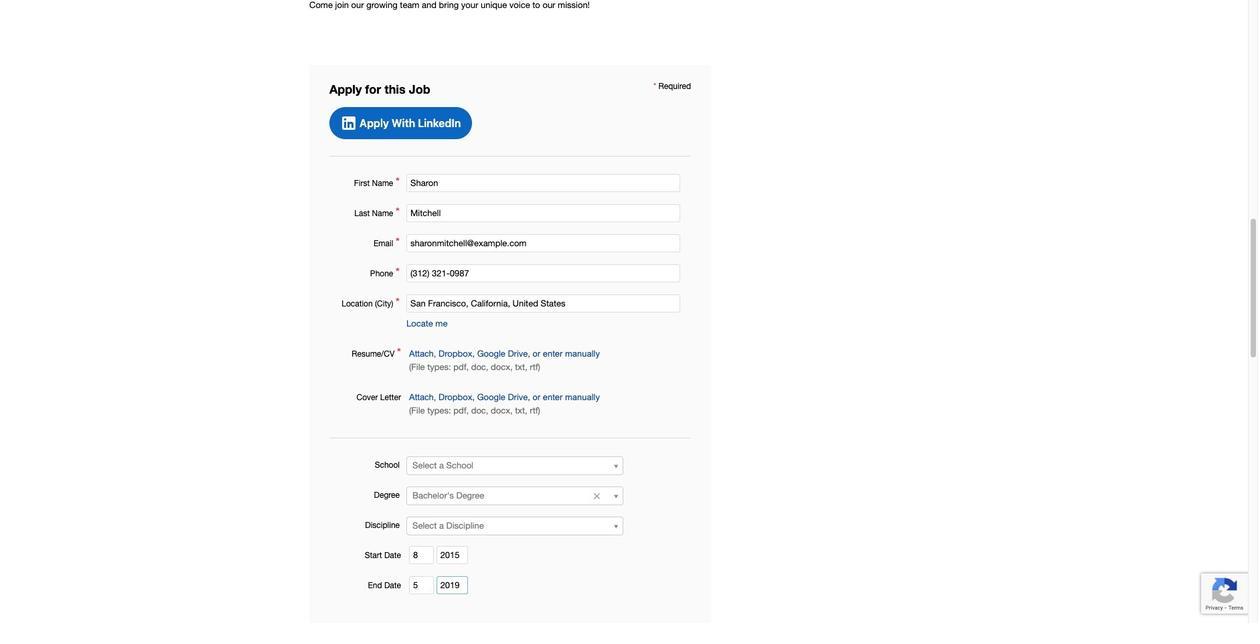 Task type: locate. For each thing, give the bounding box(es) containing it.
None text field
[[407, 235, 681, 253], [407, 265, 681, 283], [407, 235, 681, 253], [407, 265, 681, 283]]

None text field
[[407, 174, 681, 193], [407, 205, 681, 223], [407, 295, 681, 313], [407, 174, 681, 193], [407, 205, 681, 223], [407, 295, 681, 313]]

Education End Year text field
[[437, 577, 468, 595]]

Education Start Month text field
[[409, 547, 434, 565]]



Task type: describe. For each thing, give the bounding box(es) containing it.
Education End Month text field
[[409, 577, 434, 595]]

Education Start Year text field
[[437, 547, 468, 565]]



